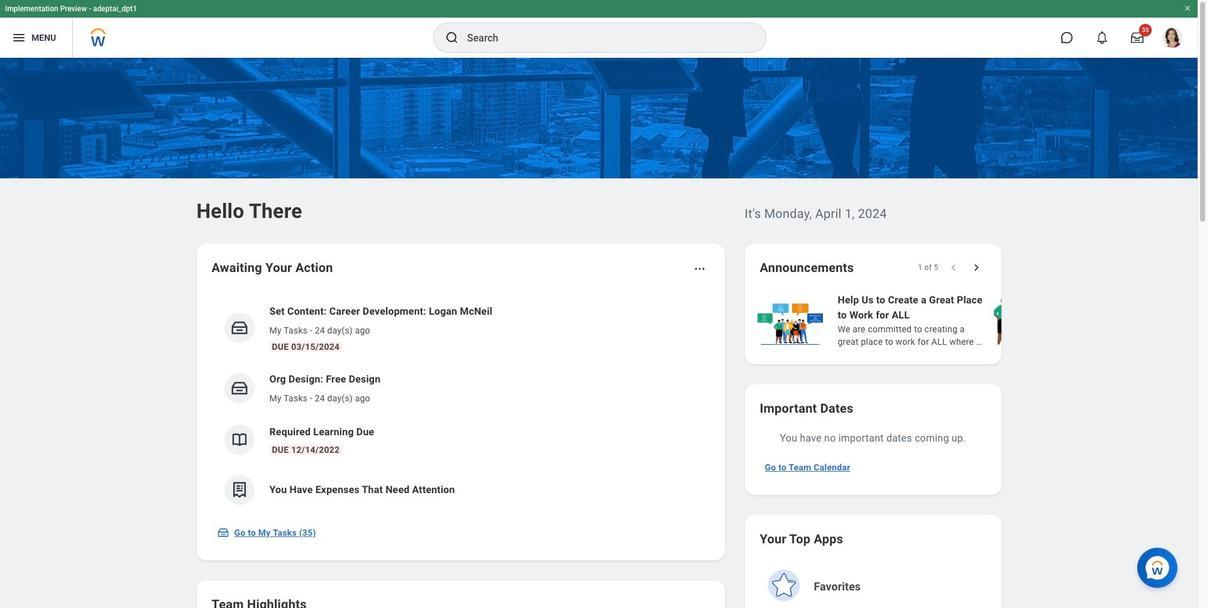 Task type: vqa. For each thing, say whether or not it's contained in the screenshot.
action bar region
no



Task type: describe. For each thing, give the bounding box(es) containing it.
1 horizontal spatial inbox image
[[230, 319, 249, 338]]

1 vertical spatial inbox image
[[217, 527, 229, 540]]

Search Workday  search field
[[467, 24, 740, 52]]

notifications large image
[[1096, 31, 1109, 44]]

1 horizontal spatial list
[[755, 292, 1207, 350]]

related actions image
[[693, 263, 706, 275]]

chevron right small image
[[970, 262, 983, 274]]



Task type: locate. For each thing, give the bounding box(es) containing it.
status
[[918, 263, 939, 273]]

profile logan mcneil image
[[1163, 28, 1183, 50]]

inbox large image
[[1131, 31, 1144, 44]]

list
[[755, 292, 1207, 350], [212, 294, 710, 516]]

main content
[[0, 58, 1207, 609]]

inbox image
[[230, 379, 249, 398]]

book open image
[[230, 431, 249, 450]]

0 horizontal spatial list
[[212, 294, 710, 516]]

chevron left small image
[[947, 262, 960, 274]]

justify image
[[11, 30, 26, 45]]

0 horizontal spatial inbox image
[[217, 527, 229, 540]]

0 vertical spatial inbox image
[[230, 319, 249, 338]]

inbox image
[[230, 319, 249, 338], [217, 527, 229, 540]]

search image
[[445, 30, 460, 45]]

dashboard expenses image
[[230, 481, 249, 500]]

close environment banner image
[[1184, 4, 1192, 12]]

banner
[[0, 0, 1198, 58]]



